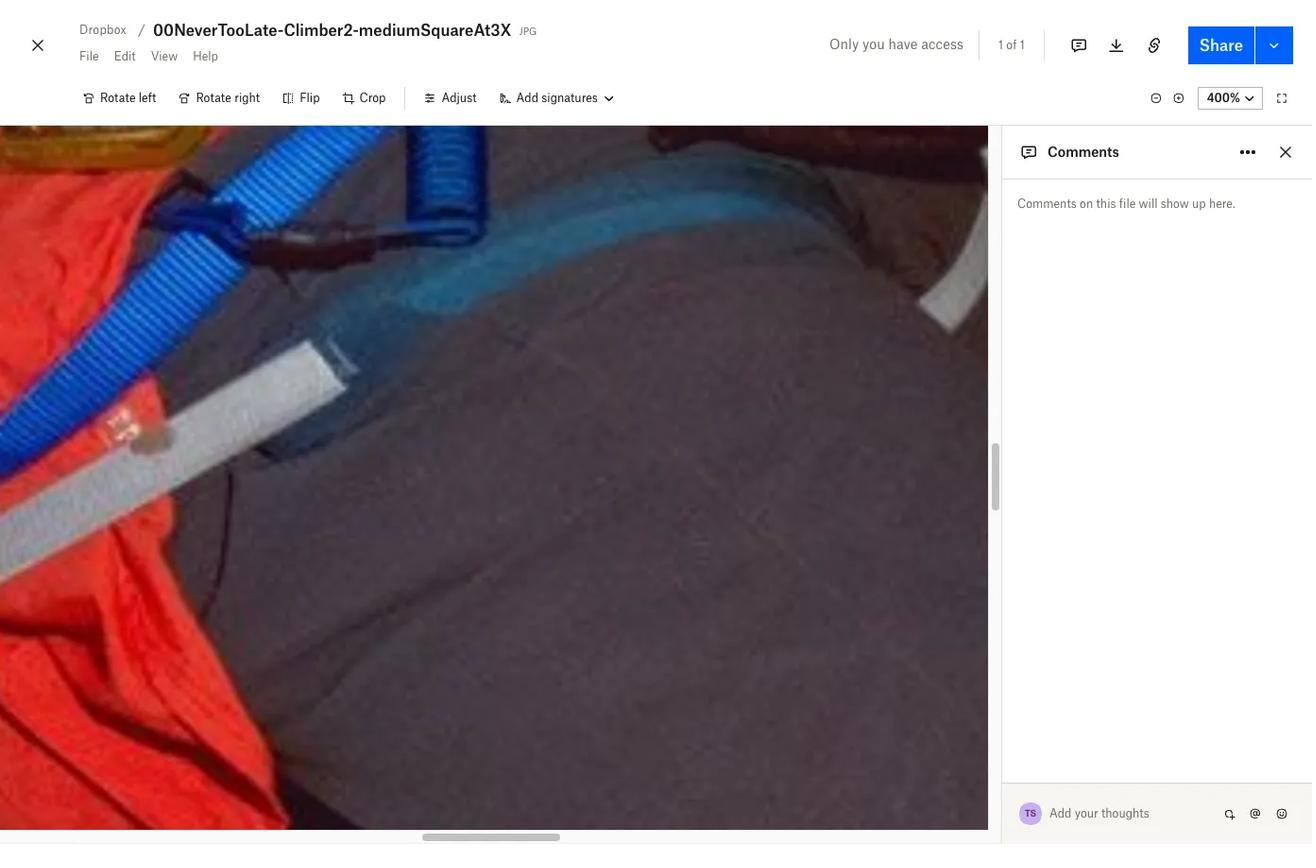Task type: describe. For each thing, give the bounding box(es) containing it.
edit
[[114, 49, 136, 63]]

climber2-
[[284, 21, 359, 40]]

add signatures button
[[488, 83, 625, 113]]

flip button
[[271, 83, 331, 113]]

jpg
[[519, 22, 537, 38]]

uploads alert
[[871, 362, 1289, 844]]

successfully
[[994, 810, 1059, 824]]

uploaded
[[955, 447, 998, 458]]

rotate for rotate left
[[100, 91, 136, 105]]

Add your thoughts text field
[[1051, 799, 1218, 829]]

1 of 1
[[999, 38, 1025, 52]]

here.
[[1210, 197, 1236, 211]]

have
[[889, 36, 918, 52]]

mediumsquareat3x
[[359, 21, 512, 40]]

add your thoughts image
[[1051, 803, 1203, 824]]

uploaded to
[[955, 447, 1009, 458]]

edit button
[[106, 42, 143, 72]]

uploaded
[[1062, 810, 1112, 824]]

items
[[961, 810, 991, 824]]

upload
[[943, 793, 990, 809]]

help button
[[185, 42, 226, 72]]

share button
[[1189, 26, 1255, 64]]

rotate left
[[100, 91, 156, 105]]

comments for comments
[[1048, 144, 1120, 160]]

400% button
[[1198, 87, 1264, 110]]

add for add signatures
[[517, 91, 539, 105]]

rotate left button
[[72, 83, 168, 113]]

on
[[1080, 197, 1094, 211]]

…msquareat3x.jpg
[[1016, 425, 1126, 440]]

file
[[1120, 197, 1136, 211]]

you
[[863, 36, 885, 52]]

of
[[1007, 38, 1017, 52]]

crop
[[360, 91, 386, 105]]

view
[[151, 49, 178, 63]]

share
[[1200, 36, 1244, 55]]

00nevertoolate-…msquareat3x.jpg
[[918, 425, 1126, 440]]

add signatures
[[517, 91, 598, 105]]

upload complete image
[[888, 423, 910, 446]]

dropbox
[[79, 23, 127, 37]]

add for add your thoughts
[[1050, 806, 1072, 820]]

1 1 from the left
[[999, 38, 1004, 52]]

2 1 from the left
[[1021, 38, 1025, 52]]

all
[[943, 810, 958, 824]]

to
[[1000, 447, 1009, 458]]

comments on this file will show up here.
[[1018, 197, 1236, 211]]



Task type: vqa. For each thing, say whether or not it's contained in the screenshot.
the right WITH
no



Task type: locate. For each thing, give the bounding box(es) containing it.
rotate
[[100, 91, 136, 105], [196, 91, 232, 105]]

comments left on
[[1018, 197, 1077, 211]]

00nevertoolate- up uploaded
[[918, 425, 1016, 440]]

right
[[235, 91, 260, 105]]

add left the your
[[1050, 806, 1072, 820]]

00nevertoolate- up help
[[153, 21, 284, 40]]

rotate inside button
[[196, 91, 232, 105]]

rotate inside button
[[100, 91, 136, 105]]

only you have access
[[830, 36, 964, 52]]

1 vertical spatial comments
[[1018, 197, 1077, 211]]

your
[[1075, 806, 1099, 820]]

crop button
[[331, 83, 397, 113]]

add your thoughts
[[1050, 806, 1150, 820]]

1 horizontal spatial 1
[[1021, 38, 1025, 52]]

help
[[193, 49, 218, 63]]

rotate left right
[[196, 91, 232, 105]]

0 vertical spatial 00nevertoolate-
[[153, 21, 284, 40]]

1 horizontal spatial rotate
[[196, 91, 232, 105]]

1
[[999, 38, 1004, 52], [1021, 38, 1025, 52]]

close image
[[26, 30, 49, 60]]

jpg
[[922, 446, 940, 457]]

dropbox button
[[72, 19, 134, 42]]

thoughts
[[1102, 806, 1150, 820]]

only
[[830, 36, 859, 52]]

left
[[139, 91, 156, 105]]

0 horizontal spatial 00nevertoolate-
[[153, 21, 284, 40]]

view button
[[143, 42, 185, 72]]

add left signatures
[[517, 91, 539, 105]]

comments
[[1048, 144, 1120, 160], [1018, 197, 1077, 211]]

upload successful! all items successfully uploaded
[[943, 793, 1112, 824]]

400%
[[1208, 91, 1241, 105]]

1 left of
[[999, 38, 1004, 52]]

flip
[[300, 91, 320, 105]]

1 vertical spatial 00nevertoolate-
[[918, 425, 1016, 440]]

will
[[1139, 197, 1158, 211]]

00nevertoolate-
[[153, 21, 284, 40], [918, 425, 1016, 440]]

adjust button
[[413, 83, 488, 113]]

close right sidebar image
[[1275, 141, 1298, 164]]

successful!
[[993, 793, 1066, 809]]

1 vertical spatial add
[[1050, 806, 1072, 820]]

/
[[138, 22, 146, 38]]

upload complete status
[[880, 783, 933, 838]]

file button
[[72, 42, 106, 72]]

1 horizontal spatial 00nevertoolate-
[[918, 425, 1016, 440]]

comments up on
[[1048, 144, 1120, 160]]

0 horizontal spatial rotate
[[100, 91, 136, 105]]

0 vertical spatial add
[[517, 91, 539, 105]]

signatures
[[542, 91, 598, 105]]

2 rotate from the left
[[196, 91, 232, 105]]

0 horizontal spatial add
[[517, 91, 539, 105]]

1 right of
[[1021, 38, 1025, 52]]

1 rotate from the left
[[100, 91, 136, 105]]

rotate right
[[196, 91, 260, 105]]

show
[[1161, 197, 1190, 211]]

rotate right button
[[168, 83, 271, 113]]

ts
[[1026, 807, 1037, 819]]

rotate left left
[[100, 91, 136, 105]]

add
[[517, 91, 539, 105], [1050, 806, 1072, 820]]

uploads
[[888, 380, 948, 399]]

1 horizontal spatial add
[[1050, 806, 1072, 820]]

add inside dropdown button
[[517, 91, 539, 105]]

rotate for rotate right
[[196, 91, 232, 105]]

this
[[1097, 197, 1117, 211]]

00nevertoolate- inside uploads alert
[[918, 425, 1016, 440]]

adjust
[[442, 91, 477, 105]]

up
[[1193, 197, 1207, 211]]

0 horizontal spatial 1
[[999, 38, 1004, 52]]

0 vertical spatial comments
[[1048, 144, 1120, 160]]

/ 00nevertoolate-climber2-mediumsquareat3x jpg
[[138, 21, 537, 40]]

comments for comments on this file will show up here.
[[1018, 197, 1077, 211]]

file
[[79, 49, 99, 63]]

access
[[922, 36, 964, 52]]



